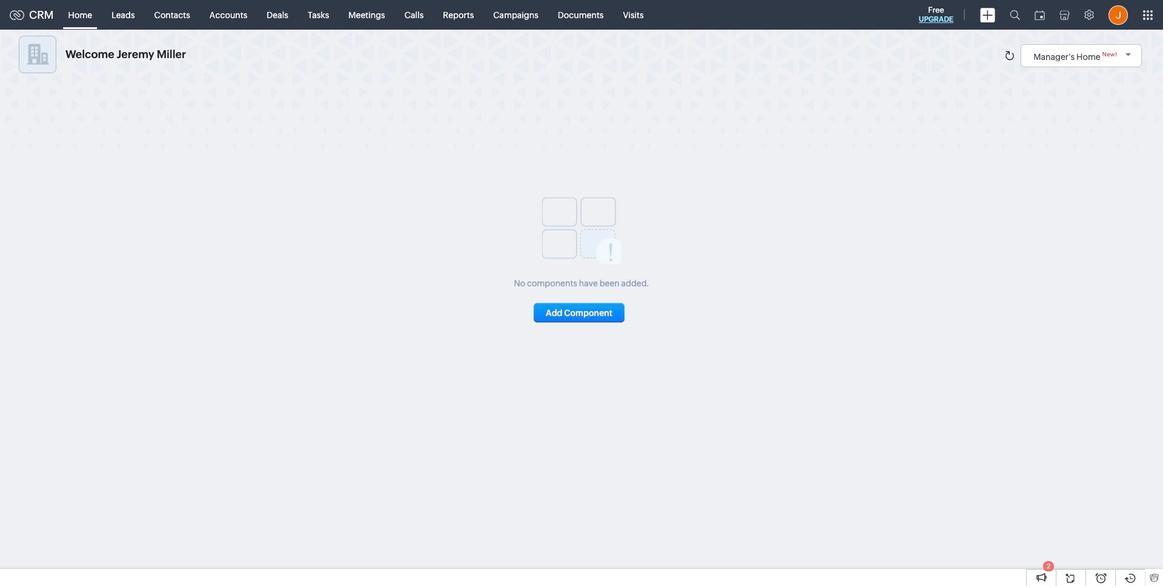 Task type: locate. For each thing, give the bounding box(es) containing it.
create menu element
[[973, 0, 1003, 29]]

profile image
[[1109, 5, 1129, 25]]

search element
[[1003, 0, 1028, 30]]



Task type: describe. For each thing, give the bounding box(es) containing it.
calendar image
[[1035, 10, 1046, 20]]

profile element
[[1102, 0, 1136, 29]]

search image
[[1010, 10, 1021, 20]]

logo image
[[10, 10, 24, 20]]

create menu image
[[981, 8, 996, 22]]



Task type: vqa. For each thing, say whether or not it's contained in the screenshot.
Calendar image at the right top of page
yes



